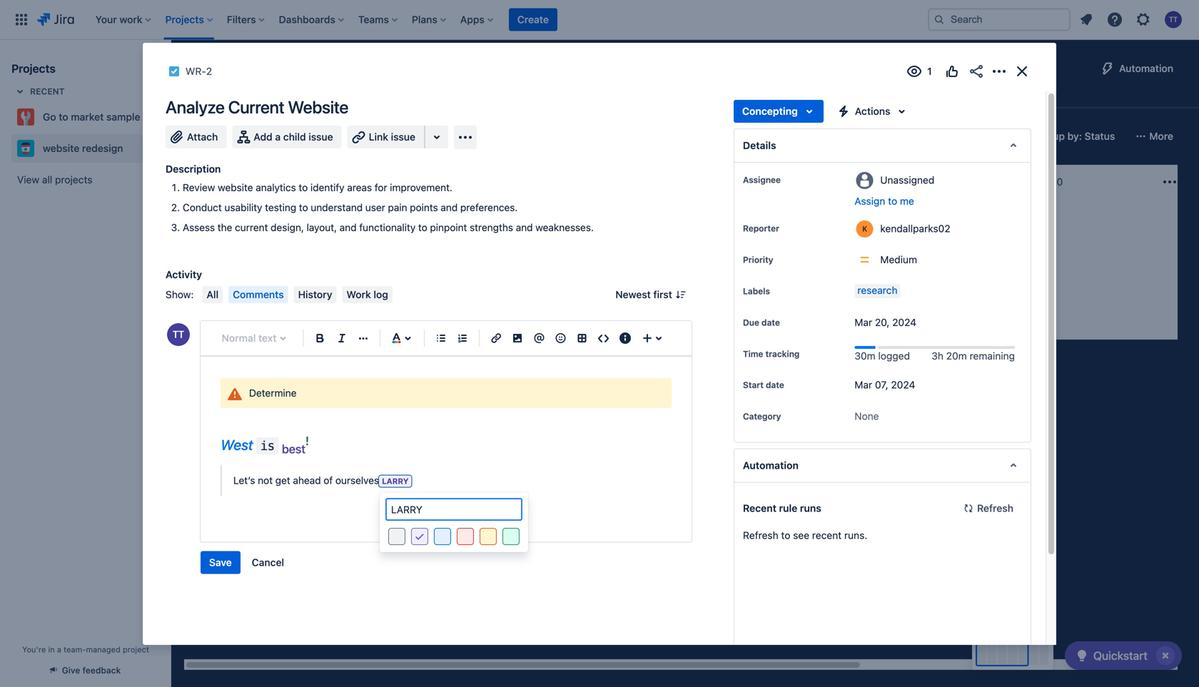Task type: describe. For each thing, give the bounding box(es) containing it.
link
[[369, 131, 388, 143]]

layout,
[[307, 222, 337, 233]]

1 vertical spatial a
[[57, 645, 61, 655]]

all button
[[202, 286, 223, 303]]

conduct usability testing to understand user pain points and preferences.
[[183, 202, 518, 213]]

issue inside add a child issue button
[[309, 131, 333, 143]]

cancel button
[[243, 552, 293, 574]]

Set a status field
[[387, 500, 521, 520]]

purple image
[[412, 529, 428, 546]]

to right go
[[59, 111, 68, 123]]

actions image
[[991, 63, 1008, 80]]

define goals
[[201, 214, 258, 226]]

understand
[[311, 202, 363, 213]]

automation image
[[1100, 60, 1117, 77]]

bullet list ⌘⇧8 image
[[433, 330, 450, 347]]

numbered list ⌘⇧7 image
[[454, 330, 471, 347]]

add app image
[[457, 129, 474, 146]]

define
[[201, 214, 230, 226]]

create inside primary element
[[518, 14, 549, 25]]

child
[[283, 131, 306, 143]]

automation inside automation element
[[743, 460, 799, 471]]

best
[[282, 442, 306, 456]]

2024 for mar 07, 2024
[[891, 379, 916, 391]]

do
[[425, 177, 437, 187]]

summary
[[191, 90, 236, 101]]

first
[[654, 289, 672, 301]]

mar 20, 2024
[[855, 317, 917, 328]]

determine
[[249, 387, 297, 399]]

none
[[855, 410, 879, 422]]

list
[[298, 90, 315, 101]]

vote options: no one has voted for this issue yet. image
[[944, 63, 961, 80]]

show subtasks image
[[840, 280, 858, 297]]

2024 for mar 20, 2024
[[893, 317, 917, 328]]

link web pages and more image
[[428, 129, 446, 146]]

assess
[[183, 222, 215, 233]]

work
[[347, 289, 371, 301]]

ourselves
[[336, 475, 379, 487]]

website inside dialog
[[218, 182, 253, 193]]

save
[[209, 557, 232, 569]]

save button
[[201, 552, 240, 574]]

team-
[[64, 645, 86, 655]]

show:
[[166, 289, 194, 301]]

link issue
[[369, 131, 416, 143]]

newest first button
[[607, 286, 692, 303]]

summary link
[[188, 83, 239, 109]]

to down the points
[[418, 222, 427, 233]]

sample
[[106, 111, 140, 123]]

points
[[410, 202, 438, 213]]

website redesign link
[[11, 134, 154, 163]]

get
[[275, 475, 290, 487]]

go
[[43, 111, 56, 123]]

3h 20m remaining
[[932, 350, 1015, 362]]

tab list containing board
[[180, 83, 954, 109]]

close image
[[1014, 63, 1031, 80]]

calendar
[[333, 90, 375, 101]]

ahead
[[293, 475, 321, 487]]

automation element
[[734, 449, 1032, 483]]

30m logged
[[855, 350, 910, 362]]

work log
[[347, 289, 388, 301]]

3 1 from the left
[[851, 176, 856, 188]]

Comment - Main content area, start typing to enter text. text field
[[221, 378, 672, 522]]

activity
[[166, 269, 202, 281]]

medium image
[[758, 280, 770, 291]]

concepting
[[742, 105, 798, 117]]

20m
[[947, 350, 967, 362]]

to down 'review website analytics to identify areas for improvement.'
[[299, 202, 308, 213]]

view all projects
[[17, 174, 92, 186]]

Search board text field
[[190, 126, 298, 146]]

you're in a team-managed project
[[22, 645, 149, 655]]

1 1 from the left
[[261, 176, 265, 188]]

quickstart
[[1094, 649, 1148, 663]]

Search field
[[928, 8, 1071, 31]]

1 vertical spatial testing
[[421, 214, 453, 226]]

tracking
[[766, 349, 800, 359]]

larry
[[382, 477, 409, 486]]

analyze current website
[[166, 97, 349, 117]]

add a child issue button
[[232, 126, 342, 149]]

medium
[[881, 254, 918, 266]]

link image
[[488, 330, 505, 347]]

review website analytics to identify areas for improvement.
[[183, 182, 453, 193]]

work log button
[[342, 286, 393, 303]]

reports
[[730, 90, 767, 101]]

go to market sample
[[43, 111, 140, 123]]

details
[[743, 140, 777, 151]]

code snippet image
[[595, 330, 612, 347]]

pinpoint
[[430, 222, 467, 233]]

assign to me
[[855, 195, 914, 207]]

!
[[306, 434, 309, 448]]

a/b
[[403, 214, 419, 226]]

time
[[743, 349, 764, 359]]

create button inside primary element
[[509, 8, 558, 31]]

add people image
[[367, 128, 384, 145]]

date for start date
[[766, 380, 784, 390]]

more formatting image
[[355, 330, 372, 347]]

analytics
[[256, 182, 296, 193]]

redesign
[[82, 142, 123, 154]]



Task type: locate. For each thing, give the bounding box(es) containing it.
more information about this user image
[[856, 221, 873, 238]]

to inside button
[[888, 195, 898, 207]]

0 vertical spatial mar
[[855, 317, 873, 328]]

menu bar containing all
[[199, 286, 395, 303]]

details element
[[734, 129, 1032, 163]]

0 horizontal spatial automation
[[743, 460, 799, 471]]

in
[[48, 645, 55, 655]]

recent
[[30, 86, 65, 96]]

30m
[[855, 350, 876, 362]]

1
[[261, 176, 265, 188], [443, 176, 448, 188], [851, 176, 856, 188]]

issue right link
[[391, 131, 416, 143]]

search image
[[934, 14, 945, 25]]

table image
[[574, 330, 591, 347]]

start date
[[743, 380, 784, 390]]

testing inside analyze current website dialog
[[265, 202, 296, 213]]

add a child issue
[[254, 131, 333, 143]]

testing
[[1016, 177, 1051, 187]]

and up pinpoint
[[441, 202, 458, 213]]

and right strengths
[[516, 222, 533, 233]]

testing down analytics
[[265, 202, 296, 213]]

jira image
[[37, 11, 74, 28], [37, 11, 74, 28]]

create button
[[509, 8, 558, 31], [998, 205, 1184, 228], [193, 271, 378, 293], [595, 308, 781, 331], [797, 314, 982, 337]]

wr-
[[186, 65, 206, 77]]

info panel image
[[617, 330, 634, 347]]

2
[[206, 65, 212, 77]]

website
[[288, 97, 349, 117]]

give feedback
[[62, 666, 121, 676]]

create banner
[[0, 0, 1199, 40]]

1 horizontal spatial testing
[[421, 214, 453, 226]]

labels
[[743, 286, 770, 296]]

0 horizontal spatial testing
[[265, 202, 296, 213]]

emoji image
[[552, 330, 569, 347]]

mention image
[[531, 330, 548, 347]]

pain
[[388, 202, 407, 213]]

to
[[412, 177, 423, 187]]

1 vertical spatial automation
[[743, 460, 799, 471]]

due date
[[743, 318, 780, 328]]

complete 1
[[211, 176, 265, 188]]

2 horizontal spatial and
[[516, 222, 533, 233]]

issue right child
[[309, 131, 333, 143]]

0 vertical spatial a
[[275, 131, 281, 143]]

assign to me button
[[855, 194, 1017, 208]]

a inside button
[[275, 131, 281, 143]]

feedback
[[83, 666, 121, 676]]

a right add
[[275, 131, 281, 143]]

0 vertical spatial 2024
[[893, 317, 917, 328]]

0 vertical spatial testing
[[265, 202, 296, 213]]

2 issue from the left
[[391, 131, 416, 143]]

1 vertical spatial mar
[[855, 379, 873, 391]]

remaining
[[970, 350, 1015, 362]]

task image
[[604, 280, 615, 291]]

prototyping
[[805, 214, 859, 226]]

comments
[[233, 289, 284, 301]]

managed
[[86, 645, 121, 655]]

link issue button
[[347, 126, 426, 149]]

quickstart button
[[1065, 642, 1182, 670]]

1 right complete
[[261, 176, 265, 188]]

projects
[[55, 174, 92, 186]]

automation button
[[1094, 57, 1182, 80]]

0 vertical spatial date
[[762, 318, 780, 328]]

complete
[[211, 177, 255, 187]]

me
[[900, 195, 914, 207]]

functionality
[[359, 222, 416, 233]]

all
[[42, 174, 52, 186]]

reports link
[[728, 83, 770, 109]]

add image, video, or file image
[[509, 330, 526, 347]]

assignee
[[743, 175, 781, 185]]

website up usability
[[218, 182, 253, 193]]

testing 0
[[1016, 176, 1063, 188]]

reporter
[[743, 223, 780, 233]]

1 vertical spatial website
[[218, 182, 253, 193]]

automation down category
[[743, 460, 799, 471]]

0 horizontal spatial and
[[340, 222, 357, 233]]

website up view all projects
[[43, 142, 79, 154]]

a/b testing
[[403, 214, 453, 226]]

for
[[375, 182, 387, 193]]

1 vertical spatial 2024
[[891, 379, 916, 391]]

mar for mar 20, 2024
[[855, 317, 873, 328]]

3h
[[932, 350, 944, 362]]

projects
[[11, 62, 56, 75]]

2 horizontal spatial 1
[[851, 176, 856, 188]]

1 horizontal spatial automation
[[1120, 62, 1174, 74]]

to left the identify
[[299, 182, 308, 193]]

issue inside link issue button
[[391, 131, 416, 143]]

1 horizontal spatial website
[[218, 182, 253, 193]]

a right in on the bottom of the page
[[57, 645, 61, 655]]

category
[[743, 412, 781, 422]]

website
[[43, 142, 79, 154], [218, 182, 253, 193]]

assess the current design, layout, and functionality to pinpoint strengths and weaknesses.
[[183, 222, 594, 233]]

of
[[324, 475, 333, 487]]

2 mar from the top
[[855, 379, 873, 391]]

go to market sample link
[[11, 103, 154, 131]]

logged
[[879, 350, 910, 362]]

0 horizontal spatial website
[[43, 142, 79, 154]]

preferences.
[[460, 202, 518, 213]]

check image
[[1074, 648, 1091, 665]]

group containing save
[[201, 552, 293, 574]]

1 horizontal spatial a
[[275, 131, 281, 143]]

mar left 07,
[[855, 379, 873, 391]]

0 horizontal spatial issue
[[309, 131, 333, 143]]

bold ⌘b image
[[312, 330, 329, 347]]

2024 right 07,
[[891, 379, 916, 391]]

1 horizontal spatial and
[[441, 202, 458, 213]]

2024 right 20,
[[893, 317, 917, 328]]

2 1 from the left
[[443, 176, 448, 188]]

areas
[[347, 182, 372, 193]]

1 mar from the top
[[855, 317, 873, 328]]

history
[[298, 289, 332, 301]]

list link
[[296, 83, 318, 109]]

date right the start
[[766, 380, 784, 390]]

kendallparks02
[[881, 223, 951, 235]]

unassigned
[[881, 174, 935, 186]]

let's
[[233, 475, 255, 487]]

group
[[201, 552, 293, 574]]

1 right do
[[443, 176, 448, 188]]

mar 07, 2024
[[855, 379, 916, 391]]

primary element
[[9, 0, 917, 40]]

1 vertical spatial date
[[766, 380, 784, 390]]

newest
[[616, 289, 651, 301]]

0 horizontal spatial a
[[57, 645, 61, 655]]

goals
[[233, 214, 258, 226]]

automation right automation icon
[[1120, 62, 1174, 74]]

italic ⌘i image
[[333, 330, 351, 347]]

menu bar inside analyze current website dialog
[[199, 286, 395, 303]]

dismiss quickstart image
[[1155, 645, 1177, 668]]

to do 1
[[412, 176, 448, 188]]

1 horizontal spatial issue
[[391, 131, 416, 143]]

date for due date
[[762, 318, 780, 328]]

menu bar
[[199, 286, 395, 303]]

view
[[17, 174, 39, 186]]

strengths
[[470, 222, 513, 233]]

all
[[207, 289, 219, 301]]

1 issue from the left
[[309, 131, 333, 143]]

collapse recent projects image
[[11, 83, 29, 100]]

and
[[441, 202, 458, 213], [340, 222, 357, 233], [516, 222, 533, 233]]

and down conduct usability testing to understand user pain points and preferences.
[[340, 222, 357, 233]]

mar for mar 07, 2024
[[855, 379, 873, 391]]

copy link to issue image
[[209, 65, 221, 76]]

date right due
[[762, 318, 780, 328]]

usability
[[225, 202, 262, 213]]

1 horizontal spatial 1
[[443, 176, 448, 188]]

to left me
[[888, 195, 898, 207]]

analyze current website dialog
[[143, 43, 1057, 688]]

task image
[[168, 66, 180, 77]]

start
[[743, 380, 764, 390]]

analyze
[[166, 97, 225, 117]]

0 horizontal spatial 1
[[261, 176, 265, 188]]

testing down the points
[[421, 214, 453, 226]]

review
[[183, 182, 215, 193]]

comments button
[[229, 286, 288, 303]]

priority
[[743, 255, 774, 265]]

automation inside automation "button"
[[1120, 62, 1174, 74]]

design,
[[271, 222, 304, 233]]

the
[[218, 222, 232, 233]]

mar left 20,
[[855, 317, 873, 328]]

description
[[166, 163, 221, 175]]

concepting button
[[734, 100, 824, 123]]

0 vertical spatial website
[[43, 142, 79, 154]]

date
[[762, 318, 780, 328], [766, 380, 784, 390]]

0 vertical spatial automation
[[1120, 62, 1174, 74]]

board
[[253, 89, 281, 101]]

panel warning image
[[226, 386, 243, 403]]

you're
[[22, 645, 46, 655]]

1 up assign
[[851, 176, 856, 188]]

group inside analyze current website dialog
[[201, 552, 293, 574]]

identify
[[311, 182, 345, 193]]

tab list
[[180, 83, 954, 109]]

west is best !
[[221, 434, 309, 456]]

cancel
[[252, 557, 284, 569]]



Task type: vqa. For each thing, say whether or not it's contained in the screenshot.
Issue type: Sub-task icon
no



